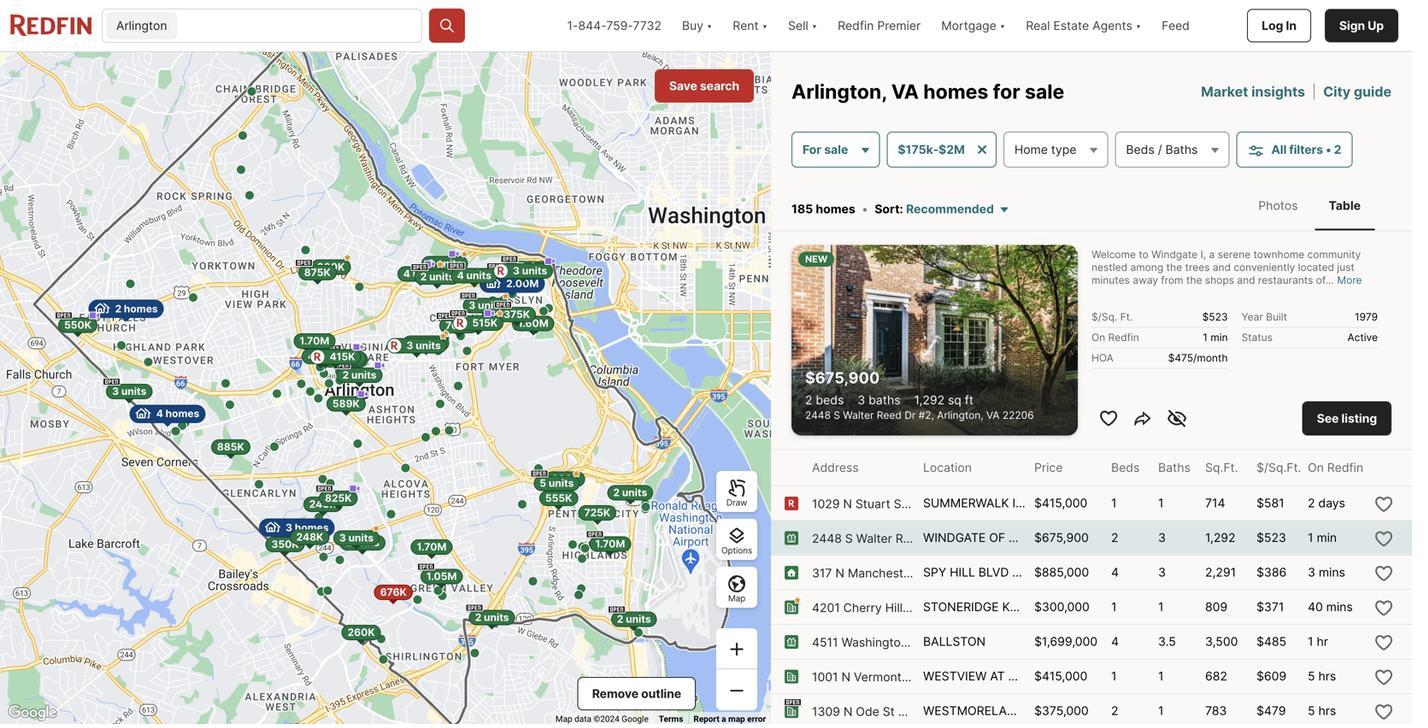 Task type: vqa. For each thing, say whether or not it's contained in the screenshot.
the rightmost •
yes



Task type: describe. For each thing, give the bounding box(es) containing it.
mortgage ▾ button
[[931, 0, 1016, 51]]

more
[[1338, 274, 1363, 286]]

0 horizontal spatial and
[[1213, 261, 1231, 273]]

redfin premier
[[838, 18, 921, 33]]

for
[[803, 142, 822, 157]]

year built
[[1242, 311, 1288, 323]]

n left #216 on the right bottom
[[909, 497, 918, 511]]

real estate agents ▾ button
[[1016, 0, 1152, 51]]

summerwalk i&ii $415,000
[[923, 496, 1088, 511]]

n for vermont
[[842, 670, 851, 684]]

westview
[[923, 669, 987, 684]]

see
[[1317, 411, 1339, 426]]

5 hrs for $479
[[1308, 704, 1337, 718]]

among
[[1131, 261, 1164, 273]]

dr for #2,
[[905, 409, 916, 422]]

up
[[1368, 18, 1384, 33]]

feed button
[[1152, 0, 1234, 51]]

at
[[990, 669, 1005, 684]]

arlington, va homes for sale
[[792, 80, 1065, 103]]

759-
[[606, 18, 633, 33]]

1 vertical spatial $675,900
[[1035, 531, 1089, 545]]

all filters • 2 button
[[1237, 131, 1353, 167]]

home type
[[1015, 142, 1077, 157]]

550k
[[64, 319, 92, 331]]

sale inside button
[[824, 142, 849, 157]]

st for vermont
[[905, 670, 917, 684]]

home type button
[[1004, 131, 1108, 167]]

ft
[[965, 393, 974, 408]]

filters
[[1290, 142, 1324, 157]]

3 homes
[[286, 522, 329, 534]]

recommended
[[906, 202, 994, 216]]

sq.ft. button
[[1206, 450, 1239, 486]]

mortgage ▾ button
[[942, 0, 1006, 51]]

sort:
[[875, 202, 906, 216]]

westview at ballston metro
[[923, 669, 1117, 684]]

a
[[1209, 248, 1215, 261]]

photos
[[1259, 198, 1298, 213]]

submit search image
[[439, 17, 456, 34]]

save
[[669, 79, 698, 93]]

new
[[805, 253, 828, 264]]

search
[[700, 79, 740, 93]]

google image
[[4, 702, 61, 724]]

rent ▾
[[733, 18, 768, 33]]

1029 n stuart st n #216
[[812, 497, 950, 511]]

reed for #2,
[[877, 409, 902, 422]]

682
[[1206, 669, 1228, 684]]

2448 for 2448 s walter reed dr #2
[[812, 531, 842, 546]]

415k inside '1.70m 415k'
[[308, 350, 333, 363]]

676k
[[380, 586, 407, 598]]

1001
[[812, 670, 838, 684]]

5 hrs for $609
[[1308, 669, 1337, 684]]

hrs for $609
[[1319, 669, 1337, 684]]

beds for beds
[[1112, 461, 1140, 475]]

▾ inside the real estate agents ▾ link
[[1136, 18, 1142, 33]]

0 vertical spatial the
[[1167, 261, 1183, 273]]

$175k-$2m
[[898, 142, 965, 157]]

hr
[[1317, 635, 1329, 649]]

real estate agents ▾ link
[[1026, 0, 1142, 51]]

st for stuart
[[894, 497, 906, 511]]

reed for #2
[[896, 531, 925, 546]]

hill
[[950, 565, 976, 580]]

of
[[990, 531, 1006, 545]]

baths inside button
[[1166, 142, 1198, 157]]

nestled
[[1092, 261, 1128, 273]]

#216
[[922, 497, 950, 511]]

1309 n ode st n #504 link
[[812, 704, 941, 719]]

mins for 3 mins
[[1319, 565, 1346, 580]]

1 vertical spatial baths
[[1159, 461, 1191, 475]]

2 vertical spatial redfin
[[1328, 461, 1364, 475]]

515k
[[472, 317, 498, 329]]

homes for 2 homes
[[124, 303, 158, 315]]

$609
[[1257, 669, 1287, 684]]

$581
[[1257, 496, 1285, 511]]

restaurants
[[1259, 274, 1314, 286]]

baths button
[[1159, 450, 1191, 486]]

0 horizontal spatial 4 units
[[403, 268, 438, 280]]

washington
[[842, 635, 908, 650]]

555k
[[545, 492, 572, 504]]

2448 s walter reed dr #2 link
[[812, 531, 959, 546]]

0 vertical spatial $675,900
[[805, 369, 880, 387]]

$479
[[1257, 704, 1286, 718]]

0 vertical spatial $523
[[1203, 311, 1228, 323]]

sell ▾
[[788, 18, 818, 33]]

1 horizontal spatial the
[[1187, 274, 1203, 286]]

sell
[[788, 18, 809, 33]]

address
[[812, 461, 859, 475]]

homes for 4 homes
[[166, 408, 200, 420]]

2 horizontal spatial 1.70m
[[596, 538, 625, 550]]

remove
[[592, 687, 639, 701]]

stoneridge
[[923, 600, 999, 614]]

0 horizontal spatial arlington,
[[792, 80, 887, 103]]

• for homes
[[863, 202, 868, 216]]

4201
[[812, 600, 840, 615]]

2 homes
[[115, 303, 158, 315]]

feed
[[1162, 18, 1190, 33]]

40 mins
[[1308, 600, 1353, 614]]

for sale
[[803, 142, 849, 157]]

for sale button
[[792, 131, 880, 167]]

n for stuart
[[843, 497, 852, 511]]

7 homes
[[115, 303, 158, 315]]

n for ode
[[844, 704, 853, 719]]

▾ for sell ▾
[[812, 18, 818, 33]]

cherry
[[844, 600, 882, 615]]

185
[[792, 202, 813, 216]]

homes for 185 homes •
[[816, 202, 856, 216]]

options
[[722, 546, 752, 556]]

trees
[[1186, 261, 1210, 273]]

i,
[[1201, 248, 1207, 261]]

|
[[1312, 83, 1317, 100]]

toggle search results table view tab
[[1315, 184, 1375, 227]]

address button
[[812, 450, 859, 486]]

stoneridge knoll $300,000
[[923, 600, 1090, 614]]

$885,000
[[1035, 565, 1089, 580]]

sq
[[948, 393, 962, 408]]

▾ for rent ▾
[[762, 18, 768, 33]]

hill
[[886, 600, 903, 615]]

see listing button
[[1303, 402, 1392, 436]]

westmoreland
[[923, 704, 1025, 718]]

walter for 2448 s walter reed dr #2
[[856, 531, 893, 546]]

4511 washington blvd
[[812, 635, 936, 650]]

• for filters
[[1326, 142, 1332, 157]]

homes for 3 homes
[[295, 522, 329, 534]]

1309
[[812, 704, 840, 719]]



Task type: locate. For each thing, give the bounding box(es) containing it.
va up $175k-
[[892, 80, 919, 103]]

rd
[[906, 600, 921, 615]]

conveniently
[[1234, 261, 1296, 273]]

$415,000
[[1035, 496, 1088, 511], [1035, 669, 1088, 684]]

0 vertical spatial 2448
[[805, 409, 831, 422]]

ballston up westview
[[923, 635, 986, 649]]

hrs down hr
[[1319, 669, 1337, 684]]

0 vertical spatial dr
[[905, 409, 916, 422]]

5 for 1001 n vermont st #409
[[1308, 669, 1316, 684]]

beds left baths button
[[1112, 461, 1140, 475]]

n for manchester
[[836, 566, 845, 580]]

ballston up ter
[[1009, 669, 1071, 684]]

1 5 hrs from the top
[[1308, 669, 1337, 684]]

1 horizontal spatial redfin
[[1109, 331, 1140, 344]]

min up 3 mins
[[1317, 531, 1337, 545]]

1 ▾ from the left
[[707, 18, 713, 33]]

hrs right $479
[[1319, 704, 1337, 718]]

premier
[[878, 18, 921, 33]]

townhome
[[1254, 248, 1305, 261]]

0 horizontal spatial $523
[[1203, 311, 1228, 323]]

$/sq.ft. on redfin
[[1257, 461, 1364, 475]]

5 up 555k
[[540, 477, 546, 489]]

783
[[1206, 704, 1227, 718]]

1 horizontal spatial min
[[1317, 531, 1337, 545]]

1 vertical spatial walter
[[856, 531, 893, 546]]

4 units
[[403, 268, 438, 280], [457, 269, 492, 282], [496, 270, 531, 282]]

0 horizontal spatial ballston
[[923, 635, 986, 649]]

beds left /
[[1126, 142, 1155, 157]]

3 baths
[[858, 393, 901, 408]]

to
[[1139, 248, 1149, 261]]

$386
[[1257, 565, 1287, 580]]

1 vertical spatial reed
[[896, 531, 925, 546]]

$175k-
[[898, 142, 939, 157]]

1 horizontal spatial 1.70m
[[417, 541, 447, 553]]

buy ▾ button
[[682, 0, 713, 51]]

walter for 2448 s walter reed dr #2, arlington, va 22206
[[843, 409, 874, 422]]

▾ for mortgage ▾
[[1000, 18, 1006, 33]]

2 horizontal spatial 4 units
[[496, 270, 531, 282]]

mins up 40 mins
[[1319, 565, 1346, 580]]

redfin up days
[[1328, 461, 1364, 475]]

0 horizontal spatial s
[[834, 409, 840, 422]]

redfin left 'premier' on the right top of page
[[838, 18, 874, 33]]

reed down baths
[[877, 409, 902, 422]]

s up 317 n manchester st link
[[845, 531, 853, 546]]

$485
[[1257, 635, 1287, 649]]

3 ▾ from the left
[[812, 18, 818, 33]]

2 5 hrs from the top
[[1308, 704, 1337, 718]]

1001 n vermont st #409 link
[[812, 670, 951, 685]]

1.70m up 1.05m
[[417, 541, 447, 553]]

blvd
[[912, 635, 936, 650]]

manchester
[[848, 566, 915, 580]]

240k
[[309, 498, 337, 510]]

2448 down 2 beds
[[805, 409, 831, 422]]

1 hrs from the top
[[1319, 669, 1337, 684]]

st inside 317 n manchester st spy hill blvd manor
[[919, 566, 931, 580]]

built
[[1266, 311, 1288, 323]]

rent
[[733, 18, 759, 33]]

1 vertical spatial 5
[[1308, 669, 1316, 684]]

0 vertical spatial $415,000
[[1035, 496, 1088, 511]]

sale right for
[[1025, 80, 1065, 103]]

1 horizontal spatial 4 units
[[457, 269, 492, 282]]

0 horizontal spatial the
[[1167, 261, 1183, 273]]

0 vertical spatial 1,292
[[915, 393, 945, 408]]

arlington
[[116, 18, 167, 33]]

s down beds
[[834, 409, 840, 422]]

n right the 1001
[[842, 670, 851, 684]]

0 vertical spatial 5 hrs
[[1308, 669, 1337, 684]]

walter down stuart
[[856, 531, 893, 546]]

1 horizontal spatial arlington,
[[937, 409, 984, 422]]

1 horizontal spatial dr
[[928, 531, 941, 546]]

city
[[1324, 83, 1351, 100]]

mins
[[1319, 565, 1346, 580], [1327, 600, 1353, 614]]

st right the ode
[[883, 704, 895, 719]]

317 n manchester st spy hill blvd manor
[[812, 565, 1057, 580]]

1 $415,000 from the top
[[1035, 496, 1088, 511]]

in
[[1286, 18, 1297, 33]]

0 vertical spatial walter
[[843, 409, 874, 422]]

redfin down ft.
[[1109, 331, 1140, 344]]

1 horizontal spatial sale
[[1025, 80, 1065, 103]]

4 ▾ from the left
[[1000, 18, 1006, 33]]

1 horizontal spatial $675,900
[[1035, 531, 1089, 545]]

185 homes •
[[792, 202, 868, 216]]

0 horizontal spatial 1.70m
[[300, 335, 329, 347]]

st
[[894, 497, 906, 511], [919, 566, 931, 580], [905, 670, 917, 684], [883, 704, 895, 719]]

2448 s walter reed dr #2
[[812, 531, 959, 546]]

22206
[[1003, 409, 1034, 422]]

1.70m 415k
[[300, 335, 333, 363]]

5 for 1309 n ode st n #504
[[1308, 704, 1316, 718]]

1-844-759-7732
[[567, 18, 662, 33]]

5 hrs down hr
[[1308, 669, 1337, 684]]

2 horizontal spatial redfin
[[1328, 461, 1364, 475]]

0 vertical spatial on
[[1092, 331, 1106, 344]]

st right stuart
[[894, 497, 906, 511]]

on redfin button
[[1308, 450, 1364, 486]]

$415,000 up the $375,000
[[1035, 669, 1088, 684]]

mortgage
[[942, 18, 997, 33]]

n right 317
[[836, 566, 845, 580]]

1 vertical spatial hrs
[[1319, 704, 1337, 718]]

on up hoa
[[1092, 331, 1106, 344]]

just
[[1338, 261, 1355, 273]]

1 vertical spatial redfin
[[1109, 331, 1140, 344]]

1001 n vermont st #409
[[812, 670, 951, 684]]

on right $/sq.ft.
[[1308, 461, 1324, 475]]

1 vertical spatial 1,292
[[1206, 531, 1236, 545]]

mins for 40 mins
[[1327, 600, 1353, 614]]

st for ode
[[883, 704, 895, 719]]

0 horizontal spatial $675,900
[[805, 369, 880, 387]]

arlington, up for sale button
[[792, 80, 887, 103]]

welcome
[[1092, 248, 1136, 261]]

windgate
[[923, 531, 986, 545]]

• inside button
[[1326, 142, 1332, 157]]

s for 2448 s walter reed dr #2
[[845, 531, 853, 546]]

1,292 for 1,292
[[1206, 531, 1236, 545]]

2 vertical spatial 5
[[1308, 704, 1316, 718]]

s for 2448 s walter reed dr #2, arlington, va 22206
[[834, 409, 840, 422]]

1 horizontal spatial ballston
[[1009, 669, 1071, 684]]

1,292 up #2, at the bottom right of the page
[[915, 393, 945, 408]]

baths right /
[[1166, 142, 1198, 157]]

sell ▾ button
[[778, 0, 828, 51]]

0 vertical spatial va
[[892, 80, 919, 103]]

1 horizontal spatial 1,292
[[1206, 531, 1236, 545]]

▾ inside mortgage ▾ dropdown button
[[1000, 18, 1006, 33]]

1 vertical spatial $523
[[1257, 531, 1287, 545]]

arlington, down sq
[[937, 409, 984, 422]]

1 vertical spatial dr
[[928, 531, 941, 546]]

sign up button
[[1325, 9, 1399, 42]]

0 horizontal spatial dr
[[905, 409, 916, 422]]

outline
[[641, 687, 681, 701]]

5 hrs right $479
[[1308, 704, 1337, 718]]

7
[[115, 303, 121, 315]]

community
[[1308, 248, 1361, 261]]

875k
[[304, 266, 331, 279]]

▾ right agents
[[1136, 18, 1142, 33]]

westmoreland ter
[[923, 704, 1051, 718]]

sale
[[1025, 80, 1065, 103], [824, 142, 849, 157]]

0 vertical spatial min
[[1211, 331, 1228, 344]]

of...
[[1317, 274, 1334, 286]]

5 ▾ from the left
[[1136, 18, 1142, 33]]

1 vertical spatial ballston
[[1009, 669, 1071, 684]]

375k
[[504, 308, 530, 321]]

1 horizontal spatial $523
[[1257, 531, 1287, 545]]

1 horizontal spatial on
[[1308, 461, 1324, 475]]

$675,900 up beds
[[805, 369, 880, 387]]

beds inside button
[[1126, 142, 1155, 157]]

1 vertical spatial 1 min
[[1308, 531, 1337, 545]]

n left #504
[[898, 704, 907, 719]]

1 vertical spatial sale
[[824, 142, 849, 157]]

$675,900
[[805, 369, 880, 387], [1035, 531, 1089, 545]]

dr left #2
[[928, 531, 941, 546]]

1 vertical spatial min
[[1317, 531, 1337, 545]]

1 vertical spatial $415,000
[[1035, 669, 1088, 684]]

$/sq.ft. button
[[1257, 450, 1302, 486]]

tab list containing photos
[[1228, 181, 1392, 230]]

welcome to windgate i, a serene townhome community nestled among the trees and conveniently located just minutes away from the shops and restaurants of...
[[1092, 248, 1361, 286]]

0 vertical spatial ballston
[[923, 635, 986, 649]]

0 horizontal spatial sale
[[824, 142, 849, 157]]

ter
[[1028, 704, 1051, 718]]

0 vertical spatial arlington,
[[792, 80, 887, 103]]

0 vertical spatial sale
[[1025, 80, 1065, 103]]

▾ right sell
[[812, 18, 818, 33]]

st for manchester
[[919, 566, 931, 580]]

log
[[1262, 18, 1284, 33]]

0 vertical spatial reed
[[877, 409, 902, 422]]

0 vertical spatial hrs
[[1319, 669, 1337, 684]]

0 vertical spatial beds
[[1126, 142, 1155, 157]]

and up shops
[[1213, 261, 1231, 273]]

5 inside map region
[[540, 477, 546, 489]]

min
[[1211, 331, 1228, 344], [1317, 531, 1337, 545]]

and down conveniently at right
[[1238, 274, 1256, 286]]

1,292
[[915, 393, 945, 408], [1206, 531, 1236, 545]]

2448 down 1029
[[812, 531, 842, 546]]

beds for beds / baths
[[1126, 142, 1155, 157]]

1 vertical spatial beds
[[1112, 461, 1140, 475]]

1 vertical spatial 5 hrs
[[1308, 704, 1337, 718]]

2 units
[[510, 263, 544, 275], [420, 271, 455, 283], [328, 353, 362, 366], [343, 369, 377, 381], [613, 487, 647, 499], [345, 536, 380, 549], [475, 611, 509, 624], [617, 613, 651, 626]]

None search field
[[181, 9, 422, 44]]

va
[[892, 80, 919, 103], [987, 409, 1000, 422]]

2 days
[[1308, 496, 1346, 511]]

homes for 7 homes
[[124, 303, 158, 315]]

1 vertical spatial 2448
[[812, 531, 842, 546]]

1,292 for 1,292 sq ft
[[915, 393, 945, 408]]

▾ inside rent ▾ dropdown button
[[762, 18, 768, 33]]

▾ right rent
[[762, 18, 768, 33]]

$523 down shops
[[1203, 311, 1228, 323]]

remove outline
[[592, 687, 681, 701]]

st left #409
[[905, 670, 917, 684]]

va left 22206
[[987, 409, 1000, 422]]

▾ inside buy ▾ dropdown button
[[707, 18, 713, 33]]

sell ▾ button
[[788, 0, 818, 51]]

dr for #2
[[928, 531, 941, 546]]

reed left #2
[[896, 531, 925, 546]]

dr left #2, at the bottom right of the page
[[905, 409, 916, 422]]

0 vertical spatial s
[[834, 409, 840, 422]]

located
[[1299, 261, 1335, 273]]

n left the ode
[[844, 704, 853, 719]]

map region
[[0, 0, 930, 724]]

1 horizontal spatial 1 min
[[1308, 531, 1337, 545]]

$175k-$2m button
[[887, 131, 997, 167]]

700k
[[446, 319, 473, 332]]

2 hrs from the top
[[1319, 704, 1337, 718]]

#2,
[[919, 409, 934, 422]]

the down "windgate"
[[1167, 261, 1183, 273]]

1.05m
[[427, 570, 457, 583]]

insights
[[1252, 83, 1306, 100]]

1 vertical spatial mins
[[1327, 600, 1353, 614]]

1.70m down 725k
[[596, 538, 625, 550]]

2,291
[[1206, 565, 1236, 580]]

5 down 1 hr
[[1308, 669, 1316, 684]]

0 vertical spatial and
[[1213, 261, 1231, 273]]

1 min down '2 days'
[[1308, 531, 1337, 545]]

5 right $479
[[1308, 704, 1316, 718]]

tab list
[[1228, 181, 1392, 230]]

1 vertical spatial and
[[1238, 274, 1256, 286]]

mins right 40 at the bottom right
[[1327, 600, 1353, 614]]

redfin inside the redfin premier button
[[838, 18, 874, 33]]

3 units
[[428, 257, 462, 270], [513, 265, 547, 277], [469, 299, 503, 312], [409, 337, 443, 349], [407, 339, 441, 352], [112, 385, 147, 398], [339, 532, 374, 544]]

825k
[[325, 492, 352, 505]]

5
[[540, 477, 546, 489], [1308, 669, 1316, 684], [1308, 704, 1316, 718]]

hrs for $479
[[1319, 704, 1337, 718]]

1 horizontal spatial •
[[1326, 142, 1332, 157]]

location button
[[923, 450, 972, 486]]

blvd
[[979, 565, 1009, 580]]

badge image
[[793, 596, 801, 605]]

city guide link
[[1324, 83, 1392, 100]]

st up the rd
[[919, 566, 931, 580]]

options button
[[717, 519, 758, 560]]

$675,900 up $885,000
[[1035, 531, 1089, 545]]

0 horizontal spatial va
[[892, 80, 919, 103]]

1,292 up 2,291 at the bottom of the page
[[1206, 531, 1236, 545]]

0 vertical spatial 1 min
[[1203, 331, 1228, 344]]

ode
[[856, 704, 880, 719]]

2448 for 2448 s walter reed dr #2, arlington, va 22206
[[805, 409, 831, 422]]

1 horizontal spatial and
[[1238, 274, 1256, 286]]

1 vertical spatial on
[[1308, 461, 1324, 475]]

▾ inside sell ▾ dropdown button
[[812, 18, 818, 33]]

sale right 'for'
[[824, 142, 849, 157]]

1 vertical spatial va
[[987, 409, 1000, 422]]

2 ▾ from the left
[[762, 18, 768, 33]]

1 vertical spatial •
[[863, 202, 868, 216]]

draw
[[727, 498, 747, 508]]

1 horizontal spatial va
[[987, 409, 1000, 422]]

s inside 2448 s walter reed dr #2 link
[[845, 531, 853, 546]]

windgate
[[1152, 248, 1198, 261]]

1.70m inside '1.70m 415k'
[[300, 335, 329, 347]]

▾ for buy ▾
[[707, 18, 713, 33]]

0 horizontal spatial •
[[863, 202, 868, 216]]

1 vertical spatial s
[[845, 531, 853, 546]]

4
[[403, 268, 410, 280], [457, 269, 464, 282], [496, 270, 503, 282], [156, 408, 163, 420], [1112, 565, 1119, 580], [1112, 635, 1119, 649]]

▾ right buy
[[707, 18, 713, 33]]

and
[[1213, 261, 1231, 273], [1238, 274, 1256, 286]]

walter inside 2448 s walter reed dr #2 link
[[856, 531, 893, 546]]

sq.ft.
[[1206, 461, 1239, 475]]

0 horizontal spatial 1,292
[[915, 393, 945, 408]]

serene
[[1218, 248, 1251, 261]]

real estate agents ▾
[[1026, 18, 1142, 33]]

n right 1029
[[843, 497, 852, 511]]

0 horizontal spatial 1 min
[[1203, 331, 1228, 344]]

• left sort:
[[863, 202, 868, 216]]

2 $415,000 from the top
[[1035, 669, 1088, 684]]

2448 inside 2448 s walter reed dr #2 link
[[812, 531, 842, 546]]

min up $475/month
[[1211, 331, 1228, 344]]

0 horizontal spatial min
[[1211, 331, 1228, 344]]

0 vertical spatial mins
[[1319, 565, 1346, 580]]

1 vertical spatial the
[[1187, 274, 1203, 286]]

the down trees
[[1187, 274, 1203, 286]]

▾ right mortgage
[[1000, 18, 1006, 33]]

2 inside button
[[1334, 142, 1342, 157]]

price button
[[1035, 450, 1063, 486]]

$415,000 down price button
[[1035, 496, 1088, 511]]

0 vertical spatial baths
[[1166, 142, 1198, 157]]

toggle search results photos view tab
[[1245, 184, 1312, 227]]

0 vertical spatial 5
[[540, 477, 546, 489]]

• right filters
[[1326, 142, 1332, 157]]

n inside 317 n manchester st spy hill blvd manor
[[836, 566, 845, 580]]

0 vertical spatial redfin
[[838, 18, 874, 33]]

1 min
[[1203, 331, 1228, 344], [1308, 531, 1337, 545]]

0 horizontal spatial on
[[1092, 331, 1106, 344]]

walter down "3 baths"
[[843, 409, 874, 422]]

1 horizontal spatial s
[[845, 531, 853, 546]]

baths
[[1166, 142, 1198, 157], [1159, 461, 1191, 475]]

1 min up $475/month
[[1203, 331, 1228, 344]]

$523 up $386
[[1257, 531, 1287, 545]]

0 vertical spatial •
[[1326, 142, 1332, 157]]

5 units
[[540, 477, 574, 489]]

1.70m up 400k
[[300, 335, 329, 347]]

1 vertical spatial arlington,
[[937, 409, 984, 422]]

1.70m
[[300, 335, 329, 347], [596, 538, 625, 550], [417, 541, 447, 553]]

0 horizontal spatial redfin
[[838, 18, 874, 33]]

baths left sq.ft.
[[1159, 461, 1191, 475]]



